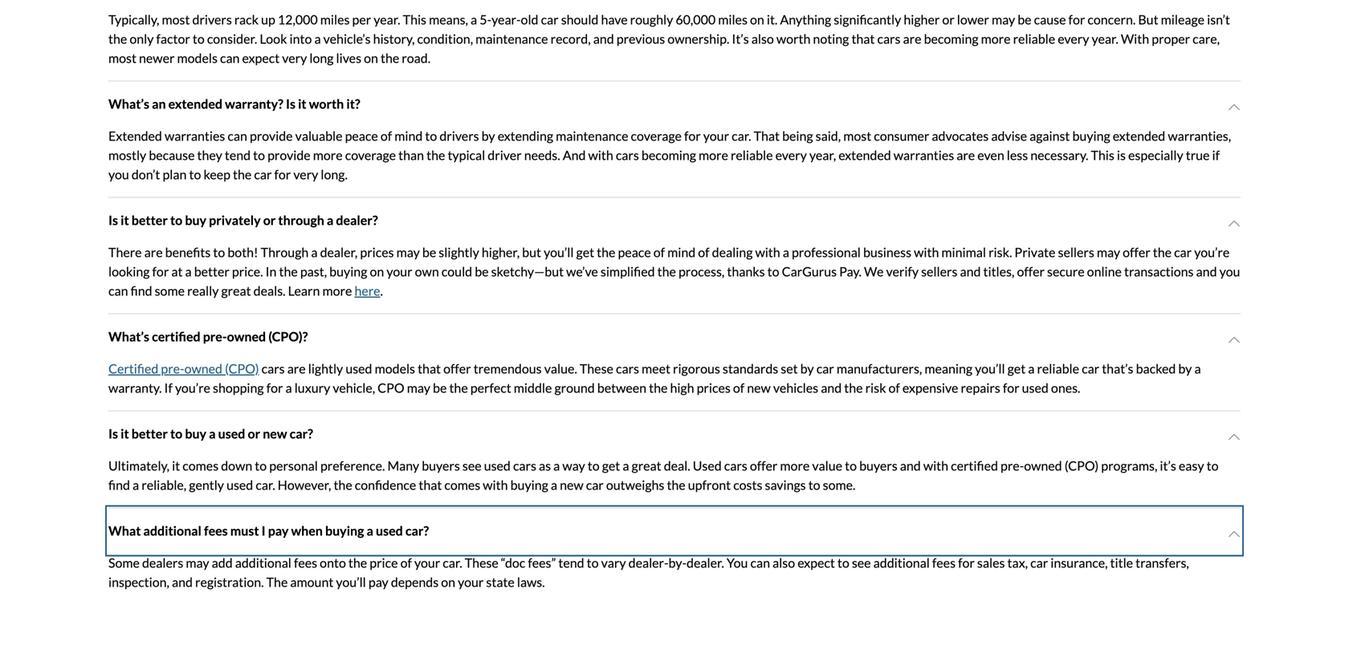 Task type: locate. For each thing, give the bounding box(es) containing it.
long
[[310, 50, 334, 66]]

2 what's from the top
[[108, 329, 149, 345]]

could
[[442, 264, 473, 280]]

you right transactions
[[1220, 264, 1241, 280]]

see inside the ultimately, it comes down to personal preference. many buyers see used cars as a way to get a great deal. used cars offer more value to buyers and with certified pre-owned (cpo) programs, it's easy to find a reliable, gently used car. however, the confidence that comes with buying a new car outweighs the upfront costs savings to some.
[[463, 458, 482, 474]]

1 vertical spatial tend
[[559, 556, 585, 571]]

with inside extended warranties can provide valuable peace of mind to drivers by extending maintenance coverage for your car. that being said, most consumer advocates advise against buying extended warranties, mostly because they tend to provide more coverage than the typical driver needs. and with cars becoming more reliable every year, extended warranties are even less necessary. this is especially true if you don't plan to keep the car for very long.
[[589, 147, 614, 163]]

1 vertical spatial very
[[294, 167, 318, 182]]

miles up 'vehicle's'
[[320, 12, 350, 27]]

extended
[[108, 128, 162, 144]]

prices inside cars are lightly used models that offer tremendous value. these cars meet rigorous standards set by car manufacturers, meaning you'll get a reliable car that's backed by a warranty. if you're shopping for a luxury vehicle, cpo may be the perfect middle ground between the high prices of new vehicles and the risk of expensive repairs for used ones.
[[697, 380, 731, 396]]

mind inside there are benefits to both! through a dealer, prices may be slightly higher, but you'll get the peace of mind of dealing with a professional business with minimal risk. private sellers may offer the car you're looking for at a better price. in the past, buying on your own could be sketchy—but we've simplified the process, thanks to cargurus pay. we verify sellers and titles, offer secure online transactions and you can find some really great deals. learn more
[[668, 245, 696, 260]]

expect
[[242, 50, 280, 66], [798, 556, 835, 571]]

are inside cars are lightly used models that offer tremendous value. these cars meet rigorous standards set by car manufacturers, meaning you'll get a reliable car that's backed by a warranty. if you're shopping for a luxury vehicle, cpo may be the perfect middle ground between the high prices of new vehicles and the risk of expensive repairs for used ones.
[[287, 361, 306, 377]]

prices down dealer?
[[360, 245, 394, 260]]

1 horizontal spatial certified
[[951, 458, 999, 474]]

your left state
[[458, 575, 484, 591]]

dealing
[[712, 245, 753, 260]]

1 chevron down image from the top
[[1229, 217, 1241, 230]]

car? up personal
[[290, 426, 313, 442]]

more
[[982, 31, 1011, 47], [313, 147, 343, 163], [699, 147, 729, 163], [323, 283, 352, 299], [781, 458, 810, 474]]

cargurus
[[782, 264, 837, 280]]

preference.
[[321, 458, 385, 474]]

reliable
[[1014, 31, 1056, 47], [731, 147, 773, 163], [1038, 361, 1080, 377]]

0 vertical spatial see
[[463, 458, 482, 474]]

year. down concern.
[[1092, 31, 1119, 47]]

most inside extended warranties can provide valuable peace of mind to drivers by extending maintenance coverage for your car. that being said, most consumer advocates advise against buying extended warranties, mostly because they tend to provide more coverage than the typical driver needs. and with cars becoming more reliable every year, extended warranties are even less necessary. this is especially true if you don't plan to keep the car for very long.
[[844, 128, 872, 144]]

newer
[[139, 50, 175, 66]]

that inside cars are lightly used models that offer tremendous value. these cars meet rigorous standards set by car manufacturers, meaning you'll get a reliable car that's backed by a warranty. if you're shopping for a luxury vehicle, cpo may be the perfect middle ground between the high prices of new vehicles and the risk of expensive repairs for used ones.
[[418, 361, 441, 377]]

owned inside the ultimately, it comes down to personal preference. many buyers see used cars as a way to get a great deal. used cars offer more value to buyers and with certified pre-owned (cpo) programs, it's easy to find a reliable, gently used car. however, the confidence that comes with buying a new car outweighs the upfront costs savings to some.
[[1025, 458, 1063, 474]]

you're inside cars are lightly used models that offer tremendous value. these cars meet rigorous standards set by car manufacturers, meaning you'll get a reliable car that's backed by a warranty. if you're shopping for a luxury vehicle, cpo may be the perfect middle ground between the high prices of new vehicles and the risk of expensive repairs for used ones.
[[175, 380, 210, 396]]

buying inside extended warranties can provide valuable peace of mind to drivers by extending maintenance coverage for your car. that being said, most consumer advocates advise against buying extended warranties, mostly because they tend to provide more coverage than the typical driver needs. and with cars becoming more reliable every year, extended warranties are even less necessary. this is especially true if you don't plan to keep the car for very long.
[[1073, 128, 1111, 144]]

0 vertical spatial new
[[747, 380, 771, 396]]

1 vertical spatial peace
[[618, 245, 651, 260]]

process,
[[679, 264, 725, 280]]

1 horizontal spatial (cpo)
[[1065, 458, 1099, 474]]

and inside cars are lightly used models that offer tremendous value. these cars meet rigorous standards set by car manufacturers, meaning you'll get a reliable car that's backed by a warranty. if you're shopping for a luxury vehicle, cpo may be the perfect middle ground between the high prices of new vehicles and the risk of expensive repairs for used ones.
[[821, 380, 842, 396]]

1 vertical spatial year.
[[1092, 31, 1119, 47]]

1 horizontal spatial mind
[[668, 245, 696, 260]]

1 vertical spatial every
[[776, 147, 807, 163]]

1 buy from the top
[[185, 213, 207, 228]]

1 vertical spatial you'll
[[976, 361, 1006, 377]]

that left tremendous
[[418, 361, 441, 377]]

car. inside the ultimately, it comes down to personal preference. many buyers see used cars as a way to get a great deal. used cars offer more value to buyers and with certified pre-owned (cpo) programs, it's easy to find a reliable, gently used car. however, the confidence that comes with buying a new car outweighs the upfront costs savings to some.
[[256, 478, 275, 493]]

owned inside dropdown button
[[227, 329, 266, 345]]

cpo
[[378, 380, 405, 396]]

you'll inside there are benefits to both! through a dealer, prices may be slightly higher, but you'll get the peace of mind of dealing with a professional business with minimal risk. private sellers may offer the car you're looking for at a better price. in the past, buying on your own could be sketchy—but we've simplified the process, thanks to cargurus pay. we verify sellers and titles, offer secure online transactions and you can find some really great deals. learn more
[[544, 245, 574, 260]]

1 vertical spatial this
[[1092, 147, 1115, 163]]

are down higher
[[904, 31, 922, 47]]

the right keep
[[233, 167, 252, 182]]

shopping
[[213, 380, 264, 396]]

car right keep
[[254, 167, 272, 182]]

new up personal
[[263, 426, 287, 442]]

that down many
[[419, 478, 442, 493]]

backed
[[1137, 361, 1177, 377]]

see inside some dealers may add additional fees onto the price of your car. these "doc fees" tend to vary dealer-by-dealer. you can also expect to see additional fees for sales tax, car insurance, title transfers, inspection, and registration. the amount you'll pay depends on your state laws.
[[852, 556, 871, 571]]

1 horizontal spatial becoming
[[924, 31, 979, 47]]

0 vertical spatial this
[[403, 12, 427, 27]]

minimal
[[942, 245, 987, 260]]

for up through
[[274, 167, 291, 182]]

2 horizontal spatial or
[[943, 12, 955, 27]]

0 vertical spatial chevron down image
[[1229, 101, 1241, 114]]

additional inside dropdown button
[[143, 523, 202, 539]]

car. left 'that'
[[732, 128, 752, 144]]

very
[[282, 50, 307, 66], [294, 167, 318, 182]]

thanks
[[727, 264, 765, 280]]

0 vertical spatial becoming
[[924, 31, 979, 47]]

new inside dropdown button
[[263, 426, 287, 442]]

what additional fees must i pay when buying a used car? button
[[108, 509, 1241, 554]]

peace up simplified
[[618, 245, 651, 260]]

find down ultimately, at left bottom
[[108, 478, 130, 493]]

1 vertical spatial maintenance
[[556, 128, 629, 144]]

or inside 'typically, most drivers rack up 12,000 miles per year. this means, a 5-year-old car should have roughly 60,000 miles on it. anything significantly higher or lower may be cause for concern. but mileage isn't the only factor to consider. look into a vehicle's history, condition, maintenance record, and previous ownership. it's also worth noting that cars are becoming more reliable every year. with proper care, most newer models can expect very long lives on the road.'
[[943, 12, 955, 27]]

driver
[[488, 147, 522, 163]]

chevron down image
[[1229, 101, 1241, 114], [1229, 431, 1241, 444], [1229, 528, 1241, 541]]

record,
[[551, 31, 591, 47]]

1 chevron down image from the top
[[1229, 101, 1241, 114]]

(cpo)?
[[269, 329, 308, 345]]

said,
[[816, 128, 841, 144]]

year. up history,
[[374, 12, 401, 27]]

here .
[[355, 283, 383, 299]]

car? up depends on the left bottom of the page
[[406, 523, 429, 539]]

becoming inside extended warranties can provide valuable peace of mind to drivers by extending maintenance coverage for your car. that being said, most consumer advocates advise against buying extended warranties, mostly because they tend to provide more coverage than the typical driver needs. and with cars becoming more reliable every year, extended warranties are even less necessary. this is especially true if you don't plan to keep the car for very long.
[[642, 147, 697, 163]]

fees
[[204, 523, 228, 539], [294, 556, 317, 571], [933, 556, 956, 571]]

get inside the ultimately, it comes down to personal preference. many buyers see used cars as a way to get a great deal. used cars offer more value to buyers and with certified pre-owned (cpo) programs, it's easy to find a reliable, gently used car. however, the confidence that comes with buying a new car outweighs the upfront costs savings to some.
[[602, 458, 620, 474]]

these up ground
[[580, 361, 614, 377]]

60,000
[[676, 12, 716, 27]]

are up luxury
[[287, 361, 306, 377]]

and inside some dealers may add additional fees onto the price of your car. these "doc fees" tend to vary dealer-by-dealer. you can also expect to see additional fees for sales tax, car insurance, title transfers, inspection, and registration. the amount you'll pay depends on your state laws.
[[172, 575, 193, 591]]

you'll inside some dealers may add additional fees onto the price of your car. these "doc fees" tend to vary dealer-by-dealer. you can also expect to see additional fees for sales tax, car insurance, title transfers, inspection, and registration. the amount you'll pay depends on your state laws.
[[336, 575, 366, 591]]

1 horizontal spatial additional
[[235, 556, 292, 571]]

the inside some dealers may add additional fees onto the price of your car. these "doc fees" tend to vary dealer-by-dealer. you can also expect to see additional fees for sales tax, car insurance, title transfers, inspection, and registration. the amount you'll pay depends on your state laws.
[[349, 556, 367, 571]]

repairs
[[961, 380, 1001, 396]]

0 vertical spatial car.
[[732, 128, 752, 144]]

0 vertical spatial worth
[[777, 31, 811, 47]]

of inside extended warranties can provide valuable peace of mind to drivers by extending maintenance coverage for your car. that being said, most consumer advocates advise against buying extended warranties, mostly because they tend to provide more coverage than the typical driver needs. and with cars becoming more reliable every year, extended warranties are even less necessary. this is especially true if you don't plan to keep the car for very long.
[[381, 128, 392, 144]]

1 horizontal spatial prices
[[697, 380, 731, 396]]

0 vertical spatial certified
[[152, 329, 201, 345]]

for inside there are benefits to both! through a dealer, prices may be slightly higher, but you'll get the peace of mind of dealing with a professional business with minimal risk. private sellers may offer the car you're looking for at a better price. in the past, buying on your own could be sketchy—but we've simplified the process, thanks to cargurus pay. we verify sellers and titles, offer secure online transactions and you can find some really great deals. learn more
[[152, 264, 169, 280]]

tend inside some dealers may add additional fees onto the price of your car. these "doc fees" tend to vary dealer-by-dealer. you can also expect to see additional fees for sales tax, car insurance, title transfers, inspection, and registration. the amount you'll pay depends on your state laws.
[[559, 556, 585, 571]]

and
[[594, 31, 614, 47], [961, 264, 981, 280], [1197, 264, 1218, 280], [821, 380, 842, 396], [901, 458, 921, 474], [172, 575, 193, 591]]

offer up costs
[[750, 458, 778, 474]]

you inside there are benefits to both! through a dealer, prices may be slightly higher, but you'll get the peace of mind of dealing with a professional business with minimal risk. private sellers may offer the car you're looking for at a better price. in the past, buying on your own could be sketchy—but we've simplified the process, thanks to cargurus pay. we verify sellers and titles, offer secure online transactions and you can find some really great deals. learn more
[[1220, 264, 1241, 280]]

2 vertical spatial better
[[132, 426, 168, 442]]

of up depends on the left bottom of the page
[[401, 556, 412, 571]]

0 vertical spatial or
[[943, 12, 955, 27]]

with right and
[[589, 147, 614, 163]]

drivers up the typical
[[440, 128, 479, 144]]

by up driver on the left
[[482, 128, 495, 144]]

1 horizontal spatial worth
[[777, 31, 811, 47]]

savings
[[765, 478, 806, 493]]

2 horizontal spatial you'll
[[976, 361, 1006, 377]]

old
[[521, 12, 539, 27]]

1 horizontal spatial miles
[[719, 12, 748, 27]]

2 vertical spatial that
[[419, 478, 442, 493]]

don't
[[132, 167, 160, 182]]

you down the mostly
[[108, 167, 129, 182]]

reliable up ones.
[[1038, 361, 1080, 377]]

what's left an
[[108, 96, 149, 112]]

to down if
[[170, 426, 183, 442]]

1 vertical spatial you're
[[175, 380, 210, 396]]

that's
[[1103, 361, 1134, 377]]

maintenance inside extended warranties can provide valuable peace of mind to drivers by extending maintenance coverage for your car. that being said, most consumer advocates advise against buying extended warranties, mostly because they tend to provide more coverage than the typical driver needs. and with cars becoming more reliable every year, extended warranties are even less necessary. this is especially true if you don't plan to keep the car for very long.
[[556, 128, 629, 144]]

0 vertical spatial drivers
[[192, 12, 232, 27]]

per
[[352, 12, 371, 27]]

by right backed
[[1179, 361, 1193, 377]]

however,
[[278, 478, 331, 493]]

becoming
[[924, 31, 979, 47], [642, 147, 697, 163]]

reliable down 'that'
[[731, 147, 773, 163]]

are
[[904, 31, 922, 47], [957, 147, 976, 163], [144, 245, 163, 260], [287, 361, 306, 377]]

1 vertical spatial drivers
[[440, 128, 479, 144]]

it for ultimately, it comes down to personal preference. many buyers see used cars as a way to get a great deal. used cars offer more value to buyers and with certified pre-owned (cpo) programs, it's easy to find a reliable, gently used car. however, the confidence that comes with buying a new car outweighs the upfront costs savings to some.
[[172, 458, 180, 474]]

tend inside extended warranties can provide valuable peace of mind to drivers by extending maintenance coverage for your car. that being said, most consumer advocates advise against buying extended warranties, mostly because they tend to provide more coverage than the typical driver needs. and with cars becoming more reliable every year, extended warranties are even less necessary. this is especially true if you don't plan to keep the car for very long.
[[225, 147, 251, 163]]

high
[[670, 380, 695, 396]]

better up really
[[194, 264, 230, 280]]

prices
[[360, 245, 394, 260], [697, 380, 731, 396]]

is up ultimately, at left bottom
[[108, 426, 118, 442]]

1 vertical spatial pre-
[[161, 361, 184, 377]]

chevron down image for is it better to buy privately or through a dealer?
[[1229, 217, 1241, 230]]

your left 'that'
[[704, 128, 730, 144]]

car right old
[[541, 12, 559, 27]]

long.
[[321, 167, 348, 182]]

lives
[[336, 50, 362, 66]]

car. down personal
[[256, 478, 275, 493]]

be inside 'typically, most drivers rack up 12,000 miles per year. this means, a 5-year-old car should have roughly 60,000 miles on it. anything significantly higher or lower may be cause for concern. but mileage isn't the only factor to consider. look into a vehicle's history, condition, maintenance record, and previous ownership. it's also worth noting that cars are becoming more reliable every year. with proper care, most newer models can expect very long lives on the road.'
[[1018, 12, 1032, 27]]

chevron down image inside is it better to buy a used or new car? dropdown button
[[1229, 431, 1241, 444]]

is
[[1118, 147, 1126, 163]]

pre-
[[203, 329, 227, 345], [161, 361, 184, 377], [1001, 458, 1025, 474]]

great inside the ultimately, it comes down to personal preference. many buyers see used cars as a way to get a great deal. used cars offer more value to buyers and with certified pre-owned (cpo) programs, it's easy to find a reliable, gently used car. however, the confidence that comes with buying a new car outweighs the upfront costs savings to some.
[[632, 458, 662, 474]]

0 vertical spatial that
[[852, 31, 875, 47]]

chevron down image inside is it better to buy privately or through a dealer? dropdown button
[[1229, 217, 1241, 230]]

consumer
[[874, 128, 930, 144]]

find down looking
[[131, 283, 152, 299]]

fees inside what additional fees must i pay when buying a used car? dropdown button
[[204, 523, 228, 539]]

what's up 'certified'
[[108, 329, 149, 345]]

what's for what's certified pre-owned (cpo)?
[[108, 329, 149, 345]]

offer up transactions
[[1123, 245, 1151, 260]]

and inside the ultimately, it comes down to personal preference. many buyers see used cars as a way to get a great deal. used cars offer more value to buyers and with certified pre-owned (cpo) programs, it's easy to find a reliable, gently used car. however, the confidence that comes with buying a new car outweighs the upfront costs savings to some.
[[901, 458, 921, 474]]

your inside extended warranties can provide valuable peace of mind to drivers by extending maintenance coverage for your car. that being said, most consumer advocates advise against buying extended warranties, mostly because they tend to provide more coverage than the typical driver needs. and with cars becoming more reliable every year, extended warranties are even less necessary. this is especially true if you don't plan to keep the car for very long.
[[704, 128, 730, 144]]

the right the onto
[[349, 556, 367, 571]]

1 vertical spatial prices
[[697, 380, 731, 396]]

prices down rigorous
[[697, 380, 731, 396]]

certified inside the ultimately, it comes down to personal preference. many buyers see used cars as a way to get a great deal. used cars offer more value to buyers and with certified pre-owned (cpo) programs, it's easy to find a reliable, gently used car. however, the confidence that comes with buying a new car outweighs the upfront costs savings to some.
[[951, 458, 999, 474]]

becoming inside 'typically, most drivers rack up 12,000 miles per year. this means, a 5-year-old car should have roughly 60,000 miles on it. anything significantly higher or lower may be cause for concern. but mileage isn't the only factor to consider. look into a vehicle's history, condition, maintenance record, and previous ownership. it's also worth noting that cars are becoming more reliable every year. with proper care, most newer models can expect very long lives on the road.'
[[924, 31, 979, 47]]

used up down on the left of the page
[[218, 426, 245, 442]]

0 horizontal spatial additional
[[143, 523, 202, 539]]

meaning
[[925, 361, 973, 377]]

0 horizontal spatial coverage
[[345, 147, 396, 163]]

buyers right value
[[860, 458, 898, 474]]

buy inside is it better to buy privately or through a dealer? dropdown button
[[185, 213, 207, 228]]

0 horizontal spatial becoming
[[642, 147, 697, 163]]

chevron down image for extended warranties can provide valuable peace of mind to drivers by extending maintenance coverage for your car. that being said, most consumer advocates advise against buying extended warranties, mostly because they tend to provide more coverage than the typical driver needs. and with cars becoming more reliable every year, extended warranties are even less necessary. this is especially true if you don't plan to keep the car for very long.
[[1229, 101, 1241, 114]]

may up online
[[1097, 245, 1121, 260]]

sellers up the secure
[[1059, 245, 1095, 260]]

0 vertical spatial tend
[[225, 147, 251, 163]]

may right cpo
[[407, 380, 431, 396]]

1 horizontal spatial extended
[[839, 147, 892, 163]]

comes
[[183, 458, 219, 474], [445, 478, 481, 493]]

valuable
[[295, 128, 343, 144]]

1 vertical spatial or
[[263, 213, 276, 228]]

1 horizontal spatial car?
[[406, 523, 429, 539]]

manufacturers,
[[837, 361, 923, 377]]

chevron down image for what's certified pre-owned (cpo)?
[[1229, 334, 1241, 347]]

2 chevron down image from the top
[[1229, 334, 1241, 347]]

0 horizontal spatial warranties
[[165, 128, 225, 144]]

3 chevron down image from the top
[[1229, 528, 1241, 541]]

1 vertical spatial find
[[108, 478, 130, 493]]

maintenance inside 'typically, most drivers rack up 12,000 miles per year. this means, a 5-year-old car should have roughly 60,000 miles on it. anything significantly higher or lower may be cause for concern. but mileage isn't the only factor to consider. look into a vehicle's history, condition, maintenance record, and previous ownership. it's also worth noting that cars are becoming more reliable every year. with proper care, most newer models can expect very long lives on the road.'
[[476, 31, 548, 47]]

advocates
[[932, 128, 989, 144]]

of right valuable
[[381, 128, 392, 144]]

more up savings
[[781, 458, 810, 474]]

cars down significantly
[[878, 31, 901, 47]]

1 horizontal spatial drivers
[[440, 128, 479, 144]]

you'll inside cars are lightly used models that offer tremendous value. these cars meet rigorous standards set by car manufacturers, meaning you'll get a reliable car that's backed by a warranty. if you're shopping for a luxury vehicle, cpo may be the perfect middle ground between the high prices of new vehicles and the risk of expensive repairs for used ones.
[[976, 361, 1006, 377]]

0 horizontal spatial year.
[[374, 12, 401, 27]]

0 vertical spatial owned
[[227, 329, 266, 345]]

may left add
[[186, 556, 209, 571]]

1 vertical spatial expect
[[798, 556, 835, 571]]

1 vertical spatial warranties
[[894, 147, 955, 163]]

can inside there are benefits to both! through a dealer, prices may be slightly higher, but you'll get the peace of mind of dealing with a professional business with minimal risk. private sellers may offer the car you're looking for at a better price. in the past, buying on your own could be sketchy—but we've simplified the process, thanks to cargurus pay. we verify sellers and titles, offer secure online transactions and you can find some really great deals. learn more
[[108, 283, 128, 299]]

for right cause
[[1069, 12, 1086, 27]]

better inside there are benefits to both! through a dealer, prices may be slightly higher, but you'll get the peace of mind of dealing with a professional business with minimal risk. private sellers may offer the car you're looking for at a better price. in the past, buying on your own could be sketchy—but we've simplified the process, thanks to cargurus pay. we verify sellers and titles, offer secure online transactions and you can find some really great deals. learn more
[[194, 264, 230, 280]]

by inside extended warranties can provide valuable peace of mind to drivers by extending maintenance coverage for your car. that being said, most consumer advocates advise against buying extended warranties, mostly because they tend to provide more coverage than the typical driver needs. and with cars becoming more reliable every year, extended warranties are even less necessary. this is especially true if you don't plan to keep the car for very long.
[[482, 128, 495, 144]]

"doc
[[501, 556, 526, 571]]

very inside 'typically, most drivers rack up 12,000 miles per year. this means, a 5-year-old car should have roughly 60,000 miles on it. anything significantly higher or lower may be cause for concern. but mileage isn't the only factor to consider. look into a vehicle's history, condition, maintenance record, and previous ownership. it's also worth noting that cars are becoming more reliable every year. with proper care, most newer models can expect very long lives on the road.'
[[282, 50, 307, 66]]

it for is it better to buy a used or new car?
[[121, 426, 129, 442]]

very down into
[[282, 50, 307, 66]]

chevron down image
[[1229, 217, 1241, 230], [1229, 334, 1241, 347]]

to down "some."
[[838, 556, 850, 571]]

these
[[580, 361, 614, 377], [465, 556, 499, 571]]

1 vertical spatial buy
[[185, 426, 207, 442]]

1 vertical spatial car.
[[256, 478, 275, 493]]

deal.
[[664, 458, 691, 474]]

buy up the gently
[[185, 426, 207, 442]]

of inside some dealers may add additional fees onto the price of your car. these "doc fees" tend to vary dealer-by-dealer. you can also expect to see additional fees for sales tax, car insurance, title transfers, inspection, and registration. the amount you'll pay depends on your state laws.
[[401, 556, 412, 571]]

be up "own"
[[423, 245, 436, 260]]

0 horizontal spatial every
[[776, 147, 807, 163]]

1 what's from the top
[[108, 96, 149, 112]]

is right warranty?
[[286, 96, 296, 112]]

and
[[563, 147, 586, 163]]

warranties up the they
[[165, 128, 225, 144]]

that
[[852, 31, 875, 47], [418, 361, 441, 377], [419, 478, 442, 493]]

buying up the onto
[[325, 523, 364, 539]]

great down the price.
[[221, 283, 251, 299]]

we
[[865, 264, 884, 280]]

2 horizontal spatial car.
[[732, 128, 752, 144]]

car inside 'typically, most drivers rack up 12,000 miles per year. this means, a 5-year-old car should have roughly 60,000 miles on it. anything significantly higher or lower may be cause for concern. but mileage isn't the only factor to consider. look into a vehicle's history, condition, maintenance record, and previous ownership. it's also worth noting that cars are becoming more reliable every year. with proper care, most newer models can expect very long lives on the road.'
[[541, 12, 559, 27]]

models down factor
[[177, 50, 218, 66]]

car right tax,
[[1031, 556, 1049, 571]]

0 vertical spatial models
[[177, 50, 218, 66]]

chevron down image inside what's an extended warranty? is it worth it? dropdown button
[[1229, 101, 1241, 114]]

get inside cars are lightly used models that offer tremendous value. these cars meet rigorous standards set by car manufacturers, meaning you'll get a reliable car that's backed by a warranty. if you're shopping for a luxury vehicle, cpo may be the perfect middle ground between the high prices of new vehicles and the risk of expensive repairs for used ones.
[[1008, 361, 1026, 377]]

i
[[262, 523, 266, 539]]

what's for what's an extended warranty? is it worth it?
[[108, 96, 149, 112]]

fees left sales
[[933, 556, 956, 571]]

car up transactions
[[1175, 245, 1192, 260]]

1 horizontal spatial new
[[560, 478, 584, 493]]

anything
[[781, 12, 832, 27]]

0 vertical spatial also
[[752, 31, 774, 47]]

you'll
[[544, 245, 574, 260], [976, 361, 1006, 377], [336, 575, 366, 591]]

0 horizontal spatial maintenance
[[476, 31, 548, 47]]

1 horizontal spatial you're
[[1195, 245, 1230, 260]]

significantly
[[834, 12, 902, 27]]

past,
[[300, 264, 327, 280]]

1 vertical spatial (cpo)
[[1065, 458, 1099, 474]]

car?
[[290, 426, 313, 442], [406, 523, 429, 539]]

to inside 'typically, most drivers rack up 12,000 miles per year. this means, a 5-year-old car should have roughly 60,000 miles on it. anything significantly higher or lower may be cause for concern. but mileage isn't the only factor to consider. look into a vehicle's history, condition, maintenance record, and previous ownership. it's also worth noting that cars are becoming more reliable every year. with proper care, most newer models can expect very long lives on the road.'
[[193, 31, 205, 47]]

extended up especially at the right top
[[1113, 128, 1166, 144]]

0 vertical spatial car?
[[290, 426, 313, 442]]

new inside cars are lightly used models that offer tremendous value. these cars meet rigorous standards set by car manufacturers, meaning you'll get a reliable car that's backed by a warranty. if you're shopping for a luxury vehicle, cpo may be the perfect middle ground between the high prices of new vehicles and the risk of expensive repairs for used ones.
[[747, 380, 771, 396]]

2 vertical spatial reliable
[[1038, 361, 1080, 377]]

it.
[[767, 12, 778, 27]]

0 horizontal spatial this
[[403, 12, 427, 27]]

more inside there are benefits to both! through a dealer, prices may be slightly higher, but you'll get the peace of mind of dealing with a professional business with minimal risk. private sellers may offer the car you're looking for at a better price. in the past, buying on your own could be sketchy—but we've simplified the process, thanks to cargurus pay. we verify sellers and titles, offer secure online transactions and you can find some really great deals. learn more
[[323, 283, 352, 299]]

used down down on the left of the page
[[227, 478, 253, 493]]

1 horizontal spatial expect
[[798, 556, 835, 571]]

cause
[[1035, 12, 1067, 27]]

tend
[[225, 147, 251, 163], [559, 556, 585, 571]]

0 horizontal spatial mind
[[395, 128, 423, 144]]

comes right confidence
[[445, 478, 481, 493]]

fees"
[[528, 556, 556, 571]]

chevron down image inside what additional fees must i pay when buying a used car? dropdown button
[[1229, 528, 1241, 541]]

0 horizontal spatial see
[[463, 458, 482, 474]]

you'll down the onto
[[336, 575, 366, 591]]

1 horizontal spatial this
[[1092, 147, 1115, 163]]

2 horizontal spatial get
[[1008, 361, 1026, 377]]

0 horizontal spatial get
[[577, 245, 595, 260]]

0 horizontal spatial expect
[[242, 50, 280, 66]]

0 vertical spatial you're
[[1195, 245, 1230, 260]]

lightly
[[308, 361, 343, 377]]

easy
[[1179, 458, 1205, 474]]

it up there on the left top
[[121, 213, 129, 228]]

tax,
[[1008, 556, 1029, 571]]

there are benefits to both! through a dealer, prices may be slightly higher, but you'll get the peace of mind of dealing with a professional business with minimal risk. private sellers may offer the car you're looking for at a better price. in the past, buying on your own could be sketchy—but we've simplified the process, thanks to cargurus pay. we verify sellers and titles, offer secure online transactions and you can find some really great deals. learn more
[[108, 245, 1241, 299]]

1 horizontal spatial or
[[263, 213, 276, 228]]

advise
[[992, 128, 1028, 144]]

or left lower
[[943, 12, 955, 27]]

1 vertical spatial worth
[[309, 96, 344, 112]]

standards
[[723, 361, 779, 377]]

car left that's
[[1082, 361, 1100, 377]]

1 vertical spatial extended
[[1113, 128, 1166, 144]]

road.
[[402, 50, 431, 66]]

find
[[131, 283, 152, 299], [108, 478, 130, 493]]

history,
[[373, 31, 415, 47]]

0 horizontal spatial fees
[[204, 523, 228, 539]]

1 miles from the left
[[320, 12, 350, 27]]

your inside there are benefits to both! through a dealer, prices may be slightly higher, but you'll get the peace of mind of dealing with a professional business with minimal risk. private sellers may offer the car you're looking for at a better price. in the past, buying on your own could be sketchy—but we've simplified the process, thanks to cargurus pay. we verify sellers and titles, offer secure online transactions and you can find some really great deals. learn more
[[387, 264, 413, 280]]

business
[[864, 245, 912, 260]]

cars inside 'typically, most drivers rack up 12,000 miles per year. this means, a 5-year-old car should have roughly 60,000 miles on it. anything significantly higher or lower may be cause for concern. but mileage isn't the only factor to consider. look into a vehicle's history, condition, maintenance record, and previous ownership. it's also worth noting that cars are becoming more reliable every year. with proper care, most newer models can expect very long lives on the road.'
[[878, 31, 901, 47]]

the right than
[[427, 147, 445, 163]]

buying inside there are benefits to both! through a dealer, prices may be slightly higher, but you'll get the peace of mind of dealing with a professional business with minimal risk. private sellers may offer the car you're looking for at a better price. in the past, buying on your own could be sketchy—but we've simplified the process, thanks to cargurus pay. we verify sellers and titles, offer secure online transactions and you can find some really great deals. learn more
[[330, 264, 368, 280]]

0 horizontal spatial drivers
[[192, 12, 232, 27]]

1 horizontal spatial see
[[852, 556, 871, 571]]

onto
[[320, 556, 346, 571]]

very left long.
[[294, 167, 318, 182]]

car inside extended warranties can provide valuable peace of mind to drivers by extending maintenance coverage for your car. that being said, most consumer advocates advise against buying extended warranties, mostly because they tend to provide more coverage than the typical driver needs. and with cars becoming more reliable every year, extended warranties are even less necessary. this is especially true if you don't plan to keep the car for very long.
[[254, 167, 272, 182]]

every inside extended warranties can provide valuable peace of mind to drivers by extending maintenance coverage for your car. that being said, most consumer advocates advise against buying extended warranties, mostly because they tend to provide more coverage than the typical driver needs. and with cars becoming more reliable every year, extended warranties are even less necessary. this is especially true if you don't plan to keep the car for very long.
[[776, 147, 807, 163]]

2 chevron down image from the top
[[1229, 431, 1241, 444]]

privately
[[209, 213, 261, 228]]

more down lower
[[982, 31, 1011, 47]]

tend right fees" in the bottom left of the page
[[559, 556, 585, 571]]

may inside cars are lightly used models that offer tremendous value. these cars meet rigorous standards set by car manufacturers, meaning you'll get a reliable car that's backed by a warranty. if you're shopping for a luxury vehicle, cpo may be the perfect middle ground between the high prices of new vehicles and the risk of expensive repairs for used ones.
[[407, 380, 431, 396]]

1 vertical spatial see
[[852, 556, 871, 571]]

every down being
[[776, 147, 807, 163]]

expect right the you
[[798, 556, 835, 571]]

costs
[[734, 478, 763, 493]]

it inside the ultimately, it comes down to personal preference. many buyers see used cars as a way to get a great deal. used cars offer more value to buyers and with certified pre-owned (cpo) programs, it's easy to find a reliable, gently used car. however, the confidence that comes with buying a new car outweighs the upfront costs savings to some.
[[172, 458, 180, 474]]

0 vertical spatial prices
[[360, 245, 394, 260]]

these inside cars are lightly used models that offer tremendous value. these cars meet rigorous standards set by car manufacturers, meaning you'll get a reliable car that's backed by a warranty. if you're shopping for a luxury vehicle, cpo may be the perfect middle ground between the high prices of new vehicles and the risk of expensive repairs for used ones.
[[580, 361, 614, 377]]

lower
[[958, 12, 990, 27]]

cars right and
[[616, 147, 639, 163]]

or
[[943, 12, 955, 27], [263, 213, 276, 228], [248, 426, 260, 442]]

your left "own"
[[387, 264, 413, 280]]

2 vertical spatial pre-
[[1001, 458, 1025, 474]]

0 horizontal spatial you'll
[[336, 575, 366, 591]]

2 horizontal spatial owned
[[1025, 458, 1063, 474]]

only
[[130, 31, 154, 47]]

that inside the ultimately, it comes down to personal preference. many buyers see used cars as a way to get a great deal. used cars offer more value to buyers and with certified pre-owned (cpo) programs, it's easy to find a reliable, gently used car. however, the confidence that comes with buying a new car outweighs the upfront costs savings to some.
[[419, 478, 442, 493]]

car inside there are benefits to both! through a dealer, prices may be slightly higher, but you'll get the peace of mind of dealing with a professional business with minimal risk. private sellers may offer the car you're looking for at a better price. in the past, buying on your own could be sketchy—but we've simplified the process, thanks to cargurus pay. we verify sellers and titles, offer secure online transactions and you can find some really great deals. learn more
[[1175, 245, 1192, 260]]

buyers right many
[[422, 458, 460, 474]]

1 horizontal spatial most
[[162, 12, 190, 27]]

professional
[[792, 245, 861, 260]]

provide down valuable
[[268, 147, 311, 163]]

can inside extended warranties can provide valuable peace of mind to drivers by extending maintenance coverage for your car. that being said, most consumer advocates advise against buying extended warranties, mostly because they tend to provide more coverage than the typical driver needs. and with cars becoming more reliable every year, extended warranties are even less necessary. this is especially true if you don't plan to keep the car for very long.
[[228, 128, 247, 144]]

1 vertical spatial most
[[108, 50, 137, 66]]

you're
[[1195, 245, 1230, 260], [175, 380, 210, 396]]

2 vertical spatial you'll
[[336, 575, 366, 591]]

0 horizontal spatial new
[[263, 426, 287, 442]]

see
[[463, 458, 482, 474], [852, 556, 871, 571]]

on inside there are benefits to both! through a dealer, prices may be slightly higher, but you'll get the peace of mind of dealing with a professional business with minimal risk. private sellers may offer the car you're looking for at a better price. in the past, buying on your own could be sketchy—but we've simplified the process, thanks to cargurus pay. we verify sellers and titles, offer secure online transactions and you can find some really great deals. learn more
[[370, 264, 384, 280]]

0 horizontal spatial you're
[[175, 380, 210, 396]]

chevron down image for some dealers may add additional fees onto the price of your car. these "doc fees" tend to vary dealer-by-dealer. you can also expect to see additional fees for sales tax, car insurance, title transfers, inspection, and registration. the amount you'll pay depends on your state laws.
[[1229, 528, 1241, 541]]

car.
[[732, 128, 752, 144], [256, 478, 275, 493], [443, 556, 463, 571]]

by
[[482, 128, 495, 144], [801, 361, 814, 377], [1179, 361, 1193, 377]]

noting
[[813, 31, 850, 47]]

car
[[541, 12, 559, 27], [254, 167, 272, 182], [1175, 245, 1192, 260], [817, 361, 835, 377], [1082, 361, 1100, 377], [586, 478, 604, 493], [1031, 556, 1049, 571]]

2 buy from the top
[[185, 426, 207, 442]]

it up reliable,
[[172, 458, 180, 474]]

better up ultimately, at left bottom
[[132, 426, 168, 442]]

0 horizontal spatial car.
[[256, 478, 275, 493]]

0 vertical spatial expect
[[242, 50, 280, 66]]

this
[[403, 12, 427, 27], [1092, 147, 1115, 163]]

0 vertical spatial maintenance
[[476, 31, 548, 47]]

cars inside extended warranties can provide valuable peace of mind to drivers by extending maintenance coverage for your car. that being said, most consumer advocates advise against buying extended warranties, mostly because they tend to provide more coverage than the typical driver needs. and with cars becoming more reliable every year, extended warranties are even less necessary. this is especially true if you don't plan to keep the car for very long.
[[616, 147, 639, 163]]

get up outweighs
[[602, 458, 620, 474]]

the left risk on the right bottom of page
[[845, 380, 863, 396]]

2 vertical spatial owned
[[1025, 458, 1063, 474]]

higher,
[[482, 245, 520, 260]]

buying
[[1073, 128, 1111, 144], [330, 264, 368, 280], [511, 478, 549, 493], [325, 523, 364, 539]]

expect inside some dealers may add additional fees onto the price of your car. these "doc fees" tend to vary dealer-by-dealer. you can also expect to see additional fees for sales tax, car insurance, title transfers, inspection, and registration. the amount you'll pay depends on your state laws.
[[798, 556, 835, 571]]

the
[[108, 31, 127, 47], [381, 50, 400, 66], [427, 147, 445, 163], [233, 167, 252, 182], [597, 245, 616, 260], [1154, 245, 1172, 260], [279, 264, 298, 280], [658, 264, 676, 280], [450, 380, 468, 396], [649, 380, 668, 396], [845, 380, 863, 396], [334, 478, 353, 493], [667, 478, 686, 493], [349, 556, 367, 571]]

better for a
[[132, 426, 168, 442]]

buy for privately
[[185, 213, 207, 228]]

to inside is it better to buy a used or new car? dropdown button
[[170, 426, 183, 442]]

are right there on the left top
[[144, 245, 163, 260]]

get right meaning
[[1008, 361, 1026, 377]]

buy for a
[[185, 426, 207, 442]]



Task type: describe. For each thing, give the bounding box(es) containing it.
ultimately,
[[108, 458, 170, 474]]

2 horizontal spatial extended
[[1113, 128, 1166, 144]]

you're inside there are benefits to both! through a dealer, prices may be slightly higher, but you'll get the peace of mind of dealing with a professional business with minimal risk. private sellers may offer the car you're looking for at a better price. in the past, buying on your own could be sketchy—but we've simplified the process, thanks to cargurus pay. we verify sellers and titles, offer secure online transactions and you can find some really great deals. learn more
[[1195, 245, 1230, 260]]

learn
[[288, 283, 320, 299]]

1 vertical spatial provide
[[268, 147, 311, 163]]

the left perfect
[[450, 380, 468, 396]]

buying inside the ultimately, it comes down to personal preference. many buyers see used cars as a way to get a great deal. used cars offer more value to buyers and with certified pre-owned (cpo) programs, it's easy to find a reliable, gently used car. however, the confidence that comes with buying a new car outweighs the upfront costs savings to some.
[[511, 478, 549, 493]]

peace inside there are benefits to both! through a dealer, prices may be slightly higher, but you'll get the peace of mind of dealing with a professional business with minimal risk. private sellers may offer the car you're looking for at a better price. in the past, buying on your own could be sketchy—but we've simplified the process, thanks to cargurus pay. we verify sellers and titles, offer secure online transactions and you can find some really great deals. learn more
[[618, 245, 651, 260]]

necessary.
[[1031, 147, 1089, 163]]

are inside extended warranties can provide valuable peace of mind to drivers by extending maintenance coverage for your car. that being said, most consumer advocates advise against buying extended warranties, mostly because they tend to provide more coverage than the typical driver needs. and with cars becoming more reliable every year, extended warranties are even less necessary. this is especially true if you don't plan to keep the car for very long.
[[957, 147, 976, 163]]

2 horizontal spatial fees
[[933, 556, 956, 571]]

what's certified pre-owned (cpo)?
[[108, 329, 308, 345]]

they
[[197, 147, 222, 163]]

the left only
[[108, 31, 127, 47]]

prices inside there are benefits to both! through a dealer, prices may be slightly higher, but you'll get the peace of mind of dealing with a professional business with minimal risk. private sellers may offer the car you're looking for at a better price. in the past, buying on your own could be sketchy—but we've simplified the process, thanks to cargurus pay. we verify sellers and titles, offer secure online transactions and you can find some really great deals. learn more
[[360, 245, 394, 260]]

to left both!
[[213, 245, 225, 260]]

mileage
[[1162, 12, 1205, 27]]

is it better to buy a used or new car? button
[[108, 412, 1241, 457]]

drivers inside 'typically, most drivers rack up 12,000 miles per year. this means, a 5-year-old car should have roughly 60,000 miles on it. anything significantly higher or lower may be cause for concern. but mileage isn't the only factor to consider. look into a vehicle's history, condition, maintenance record, and previous ownership. it's also worth noting that cars are becoming more reliable every year. with proper care, most newer models can expect very long lives on the road.'
[[192, 12, 232, 27]]

certified inside dropdown button
[[152, 329, 201, 345]]

keep
[[204, 167, 231, 182]]

the left process,
[[658, 264, 676, 280]]

price
[[370, 556, 398, 571]]

also inside 'typically, most drivers rack up 12,000 miles per year. this means, a 5-year-old car should have roughly 60,000 miles on it. anything significantly higher or lower may be cause for concern. but mileage isn't the only factor to consider. look into a vehicle's history, condition, maintenance record, and previous ownership. it's also worth noting that cars are becoming more reliable every year. with proper care, most newer models can expect very long lives on the road.'
[[752, 31, 774, 47]]

is it better to buy a used or new car?
[[108, 426, 313, 442]]

really
[[187, 283, 219, 299]]

means,
[[429, 12, 468, 27]]

benefits
[[165, 245, 211, 260]]

ultimately, it comes down to personal preference. many buyers see used cars as a way to get a great deal. used cars offer more value to buyers and with certified pre-owned (cpo) programs, it's easy to find a reliable, gently used car. however, the confidence that comes with buying a new car outweighs the upfront costs savings to some.
[[108, 458, 1219, 493]]

0 vertical spatial comes
[[183, 458, 219, 474]]

pay inside some dealers may add additional fees onto the price of your car. these "doc fees" tend to vary dealer-by-dealer. you can also expect to see additional fees for sales tax, car insurance, title transfers, inspection, and registration. the amount you'll pay depends on your state laws.
[[369, 575, 389, 591]]

worth inside 'typically, most drivers rack up 12,000 miles per year. this means, a 5-year-old car should have roughly 60,000 miles on it. anything significantly higher or lower may be cause for concern. but mileage isn't the only factor to consider. look into a vehicle's history, condition, maintenance record, and previous ownership. it's also worth noting that cars are becoming more reliable every year. with proper care, most newer models can expect very long lives on the road.'
[[777, 31, 811, 47]]

true
[[1187, 147, 1210, 163]]

transactions
[[1125, 264, 1194, 280]]

here
[[355, 283, 381, 299]]

the down 'preference.' at the bottom of page
[[334, 478, 353, 493]]

car inside some dealers may add additional fees onto the price of your car. these "doc fees" tend to vary dealer-by-dealer. you can also expect to see additional fees for sales tax, car insurance, title transfers, inspection, and registration. the amount you'll pay depends on your state laws.
[[1031, 556, 1049, 571]]

must
[[230, 523, 259, 539]]

certified pre-owned (cpo)
[[108, 361, 259, 377]]

be right could
[[475, 264, 489, 280]]

used left ones.
[[1023, 380, 1049, 396]]

titles,
[[984, 264, 1015, 280]]

reliable inside extended warranties can provide valuable peace of mind to drivers by extending maintenance coverage for your car. that being said, most consumer advocates advise against buying extended warranties, mostly because they tend to provide more coverage than the typical driver needs. and with cars becoming more reliable every year, extended warranties are even less necessary. this is especially true if you don't plan to keep the car for very long.
[[731, 147, 773, 163]]

offer inside cars are lightly used models that offer tremendous value. these cars meet rigorous standards set by car manufacturers, meaning you'll get a reliable car that's backed by a warranty. if you're shopping for a luxury vehicle, cpo may be the perfect middle ground between the high prices of new vehicles and the risk of expensive repairs for used ones.
[[444, 361, 471, 377]]

0 horizontal spatial sellers
[[922, 264, 958, 280]]

cars up between
[[616, 361, 640, 377]]

the down 'meet'
[[649, 380, 668, 396]]

are inside 'typically, most drivers rack up 12,000 miles per year. this means, a 5-year-old car should have roughly 60,000 miles on it. anything significantly higher or lower may be cause for concern. but mileage isn't the only factor to consider. look into a vehicle's history, condition, maintenance record, and previous ownership. it's also worth noting that cars are becoming more reliable every year. with proper care, most newer models can expect very long lives on the road.'
[[904, 31, 922, 47]]

worth inside dropdown button
[[309, 96, 344, 112]]

for down what's an extended warranty? is it worth it? dropdown button
[[685, 128, 701, 144]]

it for is it better to buy privately or through a dealer?
[[121, 213, 129, 228]]

every inside 'typically, most drivers rack up 12,000 miles per year. this means, a 5-year-old car should have roughly 60,000 miles on it. anything significantly higher or lower may be cause for concern. but mileage isn't the only factor to consider. look into a vehicle's history, condition, maintenance record, and previous ownership. it's also worth noting that cars are becoming more reliable every year. with proper care, most newer models can expect very long lives on the road.'
[[1058, 31, 1090, 47]]

registration.
[[195, 575, 264, 591]]

pre- inside dropdown button
[[203, 329, 227, 345]]

drivers inside extended warranties can provide valuable peace of mind to drivers by extending maintenance coverage for your car. that being said, most consumer advocates advise against buying extended warranties, mostly because they tend to provide more coverage than the typical driver needs. and with cars becoming more reliable every year, extended warranties are even less necessary. this is especially true if you don't plan to keep the car for very long.
[[440, 128, 479, 144]]

0 vertical spatial year.
[[374, 12, 401, 27]]

car. inside some dealers may add additional fees onto the price of your car. these "doc fees" tend to vary dealer-by-dealer. you can also expect to see additional fees for sales tax, car insurance, title transfers, inspection, and registration. the amount you'll pay depends on your state laws.
[[443, 556, 463, 571]]

with up verify
[[914, 245, 940, 260]]

inspection,
[[108, 575, 169, 591]]

pay inside dropdown button
[[268, 523, 289, 539]]

the up simplified
[[597, 245, 616, 260]]

0 horizontal spatial car?
[[290, 426, 313, 442]]

that inside 'typically, most drivers rack up 12,000 miles per year. this means, a 5-year-old car should have roughly 60,000 miles on it. anything significantly higher or lower may be cause for concern. but mileage isn't the only factor to consider. look into a vehicle's history, condition, maintenance record, and previous ownership. it's also worth noting that cars are becoming more reliable every year. with proper care, most newer models can expect very long lives on the road.'
[[852, 31, 875, 47]]

be inside cars are lightly used models that offer tremendous value. these cars meet rigorous standards set by car manufacturers, meaning you'll get a reliable car that's backed by a warranty. if you're shopping for a luxury vehicle, cpo may be the perfect middle ground between the high prices of new vehicles and the risk of expensive repairs for used ones.
[[433, 380, 447, 396]]

get inside there are benefits to both! through a dealer, prices may be slightly higher, but you'll get the peace of mind of dealing with a professional business with minimal risk. private sellers may offer the car you're looking for at a better price. in the past, buying on your own could be sketchy—but we've simplified the process, thanks to cargurus pay. we verify sellers and titles, offer secure online transactions and you can find some really great deals. learn more
[[577, 245, 595, 260]]

very inside extended warranties can provide valuable peace of mind to drivers by extending maintenance coverage for your car. that being said, most consumer advocates advise against buying extended warranties, mostly because they tend to provide more coverage than the typical driver needs. and with cars becoming more reliable every year, extended warranties are even less necessary. this is especially true if you don't plan to keep the car for very long.
[[294, 167, 318, 182]]

some.
[[823, 478, 856, 493]]

that
[[754, 128, 780, 144]]

dealer.
[[687, 556, 725, 571]]

of down standards
[[733, 380, 745, 396]]

private
[[1015, 245, 1056, 260]]

these inside some dealers may add additional fees onto the price of your car. these "doc fees" tend to vary dealer-by-dealer. you can also expect to see additional fees for sales tax, car insurance, title transfers, inspection, and registration. the amount you'll pay depends on your state laws.
[[465, 556, 499, 571]]

used up the price
[[376, 523, 403, 539]]

sales
[[978, 556, 1006, 571]]

have
[[601, 12, 628, 27]]

car. inside extended warranties can provide valuable peace of mind to drivers by extending maintenance coverage for your car. that being said, most consumer advocates advise against buying extended warranties, mostly because they tend to provide more coverage than the typical driver needs. and with cars becoming more reliable every year, extended warranties are even less necessary. this is especially true if you don't plan to keep the car for very long.
[[732, 128, 752, 144]]

to left vary
[[587, 556, 599, 571]]

is it better to buy privately or through a dealer?
[[108, 213, 378, 228]]

may inside some dealers may add additional fees onto the price of your car. these "doc fees" tend to vary dealer-by-dealer. you can also expect to see additional fees for sales tax, car insurance, title transfers, inspection, and registration. the amount you'll pay depends on your state laws.
[[186, 556, 209, 571]]

may inside 'typically, most drivers rack up 12,000 miles per year. this means, a 5-year-old car should have roughly 60,000 miles on it. anything significantly higher or lower may be cause for concern. but mileage isn't the only factor to consider. look into a vehicle's history, condition, maintenance record, and previous ownership. it's also worth noting that cars are becoming more reliable every year. with proper care, most newer models can expect very long lives on the road.'
[[992, 12, 1016, 27]]

for right the shopping on the left bottom of page
[[267, 380, 283, 396]]

more down what's an extended warranty? is it worth it? dropdown button
[[699, 147, 729, 163]]

on left it. at the right of page
[[750, 12, 765, 27]]

car up vehicles
[[817, 361, 835, 377]]

up
[[261, 12, 275, 27]]

the right in
[[279, 264, 298, 280]]

what's an extended warranty? is it worth it? button
[[108, 82, 1241, 127]]

for inside some dealers may add additional fees onto the price of your car. these "doc fees" tend to vary dealer-by-dealer. you can also expect to see additional fees for sales tax, car insurance, title transfers, inspection, and registration. the amount you'll pay depends on your state laws.
[[959, 556, 975, 571]]

0 vertical spatial provide
[[250, 128, 293, 144]]

is for is it better to buy a used or new car?
[[108, 426, 118, 442]]

warranty.
[[108, 380, 162, 396]]

the
[[266, 575, 288, 591]]

to right the way
[[588, 458, 600, 474]]

0 vertical spatial coverage
[[631, 128, 682, 144]]

perfect
[[471, 380, 512, 396]]

offer down private
[[1018, 264, 1045, 280]]

in
[[266, 264, 277, 280]]

it inside what's an extended warranty? is it worth it? dropdown button
[[298, 96, 307, 112]]

1 vertical spatial coverage
[[345, 147, 396, 163]]

0 vertical spatial is
[[286, 96, 296, 112]]

offer inside the ultimately, it comes down to personal preference. many buyers see used cars as a way to get a great deal. used cars offer more value to buyers and with certified pre-owned (cpo) programs, it's easy to find a reliable, gently used car. however, the confidence that comes with buying a new car outweighs the upfront costs savings to some.
[[750, 458, 778, 474]]

2 vertical spatial extended
[[839, 147, 892, 163]]

this inside extended warranties can provide valuable peace of mind to drivers by extending maintenance coverage for your car. that being said, most consumer advocates advise against buying extended warranties, mostly because they tend to provide more coverage than the typical driver needs. and with cars becoming more reliable every year, extended warranties are even less necessary. this is especially true if you don't plan to keep the car for very long.
[[1092, 147, 1115, 163]]

to right the they
[[253, 147, 265, 163]]

find inside the ultimately, it comes down to personal preference. many buyers see used cars as a way to get a great deal. used cars offer more value to buyers and with certified pre-owned (cpo) programs, it's easy to find a reliable, gently used car. however, the confidence that comes with buying a new car outweighs the upfront costs savings to some.
[[108, 478, 130, 493]]

cars up costs
[[725, 458, 748, 474]]

previous
[[617, 31, 665, 47]]

1 vertical spatial owned
[[184, 361, 223, 377]]

the up transactions
[[1154, 245, 1172, 260]]

personal
[[269, 458, 318, 474]]

set
[[781, 361, 798, 377]]

for inside 'typically, most drivers rack up 12,000 miles per year. this means, a 5-year-old car should have roughly 60,000 miles on it. anything significantly higher or lower may be cause for concern. but mileage isn't the only factor to consider. look into a vehicle's history, condition, maintenance record, and previous ownership. it's also worth noting that cars are becoming more reliable every year. with proper care, most newer models can expect very long lives on the road.'
[[1069, 12, 1086, 27]]

2 buyers from the left
[[860, 458, 898, 474]]

than
[[399, 147, 424, 163]]

with up "doc
[[483, 478, 508, 493]]

dealers
[[142, 556, 183, 571]]

to up "some."
[[845, 458, 857, 474]]

down
[[221, 458, 252, 474]]

what additional fees must i pay when buying a used car?
[[108, 523, 429, 539]]

.
[[381, 283, 383, 299]]

it's
[[1161, 458, 1177, 474]]

1 horizontal spatial fees
[[294, 556, 317, 571]]

vehicle,
[[333, 380, 375, 396]]

better for privately
[[132, 213, 168, 228]]

pre- inside the ultimately, it comes down to personal preference. many buyers see used cars as a way to get a great deal. used cars offer more value to buyers and with certified pre-owned (cpo) programs, it's easy to find a reliable, gently used car. however, the confidence that comes with buying a new car outweighs the upfront costs savings to some.
[[1001, 458, 1025, 474]]

cars down the (cpo)?
[[262, 361, 285, 377]]

2 horizontal spatial by
[[1179, 361, 1193, 377]]

peace inside extended warranties can provide valuable peace of mind to drivers by extending maintenance coverage for your car. that being said, most consumer advocates advise against buying extended warranties, mostly because they tend to provide more coverage than the typical driver needs. and with cars becoming more reliable every year, extended warranties are even less necessary. this is especially true if you don't plan to keep the car for very long.
[[345, 128, 378, 144]]

more up long.
[[313, 147, 343, 163]]

new inside the ultimately, it comes down to personal preference. many buyers see used cars as a way to get a great deal. used cars offer more value to buyers and with certified pre-owned (cpo) programs, it's easy to find a reliable, gently used car. however, the confidence that comes with buying a new car outweighs the upfront costs savings to some.
[[560, 478, 584, 493]]

insurance,
[[1051, 556, 1108, 571]]

of down is it better to buy privately or through a dealer? dropdown button
[[654, 245, 665, 260]]

mind inside extended warranties can provide valuable peace of mind to drivers by extending maintenance coverage for your car. that being said, most consumer advocates advise against buying extended warranties, mostly because they tend to provide more coverage than the typical driver needs. and with cars becoming more reliable every year, extended warranties are even less necessary. this is especially true if you don't plan to keep the car for very long.
[[395, 128, 423, 144]]

but
[[1139, 12, 1159, 27]]

it?
[[347, 96, 360, 112]]

you
[[727, 556, 748, 571]]

you inside extended warranties can provide valuable peace of mind to drivers by extending maintenance coverage for your car. that being said, most consumer advocates advise against buying extended warranties, mostly because they tend to provide more coverage than the typical driver needs. and with cars becoming more reliable every year, extended warranties are even less necessary. this is especially true if you don't plan to keep the car for very long.
[[108, 167, 129, 182]]

1 horizontal spatial by
[[801, 361, 814, 377]]

verify
[[887, 264, 919, 280]]

transfers,
[[1136, 556, 1190, 571]]

with up thanks
[[756, 245, 781, 260]]

of up process,
[[698, 245, 710, 260]]

can inside some dealers may add additional fees onto the price of your car. these "doc fees" tend to vary dealer-by-dealer. you can also expect to see additional fees for sales tax, car insurance, title transfers, inspection, and registration. the amount you'll pay depends on your state laws.
[[751, 556, 771, 571]]

own
[[415, 264, 439, 280]]

cars left "as"
[[513, 458, 537, 474]]

also inside some dealers may add additional fees onto the price of your car. these "doc fees" tend to vary dealer-by-dealer. you can also expect to see additional fees for sales tax, car insurance, title transfers, inspection, and registration. the amount you'll pay depends on your state laws.
[[773, 556, 796, 571]]

to right easy
[[1207, 458, 1219, 474]]

pay.
[[840, 264, 862, 280]]

to right thanks
[[768, 264, 780, 280]]

needs.
[[524, 147, 561, 163]]

to down road. on the left of page
[[425, 128, 437, 144]]

plan
[[163, 167, 187, 182]]

0 vertical spatial sellers
[[1059, 245, 1095, 260]]

to down value
[[809, 478, 821, 493]]

luxury
[[295, 380, 330, 396]]

an
[[152, 96, 166, 112]]

on inside some dealers may add additional fees onto the price of your car. these "doc fees" tend to vary dealer-by-dealer. you can also expect to see additional fees for sales tax, car insurance, title transfers, inspection, and registration. the amount you'll pay depends on your state laws.
[[441, 575, 456, 591]]

great inside there are benefits to both! through a dealer, prices may be slightly higher, but you'll get the peace of mind of dealing with a professional business with minimal risk. private sellers may offer the car you're looking for at a better price. in the past, buying on your own could be sketchy—but we've simplified the process, thanks to cargurus pay. we verify sellers and titles, offer secure online transactions and you can find some really great deals. learn more
[[221, 283, 251, 299]]

what
[[108, 523, 141, 539]]

risk.
[[989, 245, 1013, 260]]

1 vertical spatial comes
[[445, 478, 481, 493]]

tremendous
[[474, 361, 542, 377]]

on right lives
[[364, 50, 378, 66]]

reliable inside cars are lightly used models that offer tremendous value. these cars meet rigorous standards set by car manufacturers, meaning you'll get a reliable car that's backed by a warranty. if you're shopping for a luxury vehicle, cpo may be the perfect middle ground between the high prices of new vehicles and the risk of expensive repairs for used ones.
[[1038, 361, 1080, 377]]

add
[[212, 556, 233, 571]]

dealer?
[[336, 213, 378, 228]]

because
[[149, 147, 195, 163]]

factor
[[156, 31, 190, 47]]

to right down on the left of the page
[[255, 458, 267, 474]]

more inside 'typically, most drivers rack up 12,000 miles per year. this means, a 5-year-old car should have roughly 60,000 miles on it. anything significantly higher or lower may be cause for concern. but mileage isn't the only factor to consider. look into a vehicle's history, condition, maintenance record, and previous ownership. it's also worth noting that cars are becoming more reliable every year. with proper care, most newer models can expect very long lives on the road.'
[[982, 31, 1011, 47]]

ones.
[[1052, 380, 1081, 396]]

some dealers may add additional fees onto the price of your car. these "doc fees" tend to vary dealer-by-dealer. you can also expect to see additional fees for sales tax, car insurance, title transfers, inspection, and registration. the amount you'll pay depends on your state laws.
[[108, 556, 1190, 591]]

warranties,
[[1169, 128, 1232, 144]]

2 miles from the left
[[719, 12, 748, 27]]

0 horizontal spatial or
[[248, 426, 260, 442]]

0 horizontal spatial most
[[108, 50, 137, 66]]

warranty?
[[225, 96, 284, 112]]

cars are lightly used models that offer tremendous value. these cars meet rigorous standards set by car manufacturers, meaning you'll get a reliable car that's backed by a warranty. if you're shopping for a luxury vehicle, cpo may be the perfect middle ground between the high prices of new vehicles and the risk of expensive repairs for used ones.
[[108, 361, 1202, 396]]

look
[[260, 31, 287, 47]]

extended inside dropdown button
[[168, 96, 223, 112]]

what's an extended warranty? is it worth it?
[[108, 96, 360, 112]]

is for is it better to buy privately or through a dealer?
[[108, 213, 118, 228]]

consider.
[[207, 31, 257, 47]]

for right repairs
[[1003, 380, 1020, 396]]

used left "as"
[[484, 458, 511, 474]]

1 buyers from the left
[[422, 458, 460, 474]]

the down deal.
[[667, 478, 686, 493]]

can inside 'typically, most drivers rack up 12,000 miles per year. this means, a 5-year-old car should have roughly 60,000 miles on it. anything significantly higher or lower may be cause for concern. but mileage isn't the only factor to consider. look into a vehicle's history, condition, maintenance record, and previous ownership. it's also worth noting that cars are becoming more reliable every year. with proper care, most newer models can expect very long lives on the road.'
[[220, 50, 240, 66]]

your up depends on the left bottom of the page
[[415, 556, 440, 571]]

the down history,
[[381, 50, 400, 66]]

0 vertical spatial most
[[162, 12, 190, 27]]

vary
[[601, 556, 626, 571]]

roughly
[[630, 12, 674, 27]]

to right the plan
[[189, 167, 201, 182]]

even
[[978, 147, 1005, 163]]

used up 'vehicle,' at the bottom of page
[[346, 361, 372, 377]]

2 horizontal spatial additional
[[874, 556, 930, 571]]

is it better to buy privately or through a dealer? button
[[108, 198, 1241, 243]]

(cpo) inside the ultimately, it comes down to personal preference. many buyers see used cars as a way to get a great deal. used cars offer more value to buyers and with certified pre-owned (cpo) programs, it's easy to find a reliable, gently used car. however, the confidence that comes with buying a new car outweighs the upfront costs savings to some.
[[1065, 458, 1099, 474]]

1 vertical spatial car?
[[406, 523, 429, 539]]

care,
[[1193, 31, 1220, 47]]

of right risk on the right bottom of page
[[889, 380, 901, 396]]

depends
[[391, 575, 439, 591]]

chevron down image for ultimately, it comes down to personal preference. many buyers see used cars as a way to get a great deal. used cars offer more value to buyers and with certified pre-owned (cpo) programs, it's easy to find a reliable, gently used car. however, the confidence that comes with buying a new car outweighs the upfront costs savings to some.
[[1229, 431, 1241, 444]]

reliable inside 'typically, most drivers rack up 12,000 miles per year. this means, a 5-year-old car should have roughly 60,000 miles on it. anything significantly higher or lower may be cause for concern. but mileage isn't the only factor to consider. look into a vehicle's history, condition, maintenance record, and previous ownership. it's also worth noting that cars are becoming more reliable every year. with proper care, most newer models can expect very long lives on the road.'
[[1014, 31, 1056, 47]]

car inside the ultimately, it comes down to personal preference. many buyers see used cars as a way to get a great deal. used cars offer more value to buyers and with certified pre-owned (cpo) programs, it's easy to find a reliable, gently used car. however, the confidence that comes with buying a new car outweighs the upfront costs savings to some.
[[586, 478, 604, 493]]

to inside is it better to buy privately or through a dealer? dropdown button
[[170, 213, 183, 228]]

models inside 'typically, most drivers rack up 12,000 miles per year. this means, a 5-year-old car should have roughly 60,000 miles on it. anything significantly higher or lower may be cause for concern. but mileage isn't the only factor to consider. look into a vehicle's history, condition, maintenance record, and previous ownership. it's also worth noting that cars are becoming more reliable every year. with proper care, most newer models can expect very long lives on the road.'
[[177, 50, 218, 66]]

ownership.
[[668, 31, 730, 47]]

1 horizontal spatial warranties
[[894, 147, 955, 163]]

0 vertical spatial (cpo)
[[225, 361, 259, 377]]

may up "own"
[[397, 245, 420, 260]]

expect inside 'typically, most drivers rack up 12,000 miles per year. this means, a 5-year-old car should have roughly 60,000 miles on it. anything significantly higher or lower may be cause for concern. but mileage isn't the only factor to consider. look into a vehicle's history, condition, maintenance record, and previous ownership. it's also worth noting that cars are becoming more reliable every year. with proper care, most newer models can expect very long lives on the road.'
[[242, 50, 280, 66]]

with down expensive
[[924, 458, 949, 474]]

more inside the ultimately, it comes down to personal preference. many buyers see used cars as a way to get a great deal. used cars offer more value to buyers and with certified pre-owned (cpo) programs, it's easy to find a reliable, gently used car. however, the confidence that comes with buying a new car outweighs the upfront costs savings to some.
[[781, 458, 810, 474]]

many
[[388, 458, 420, 474]]

value
[[813, 458, 843, 474]]



Task type: vqa. For each thing, say whether or not it's contained in the screenshot.
Start Your Purchase Link
no



